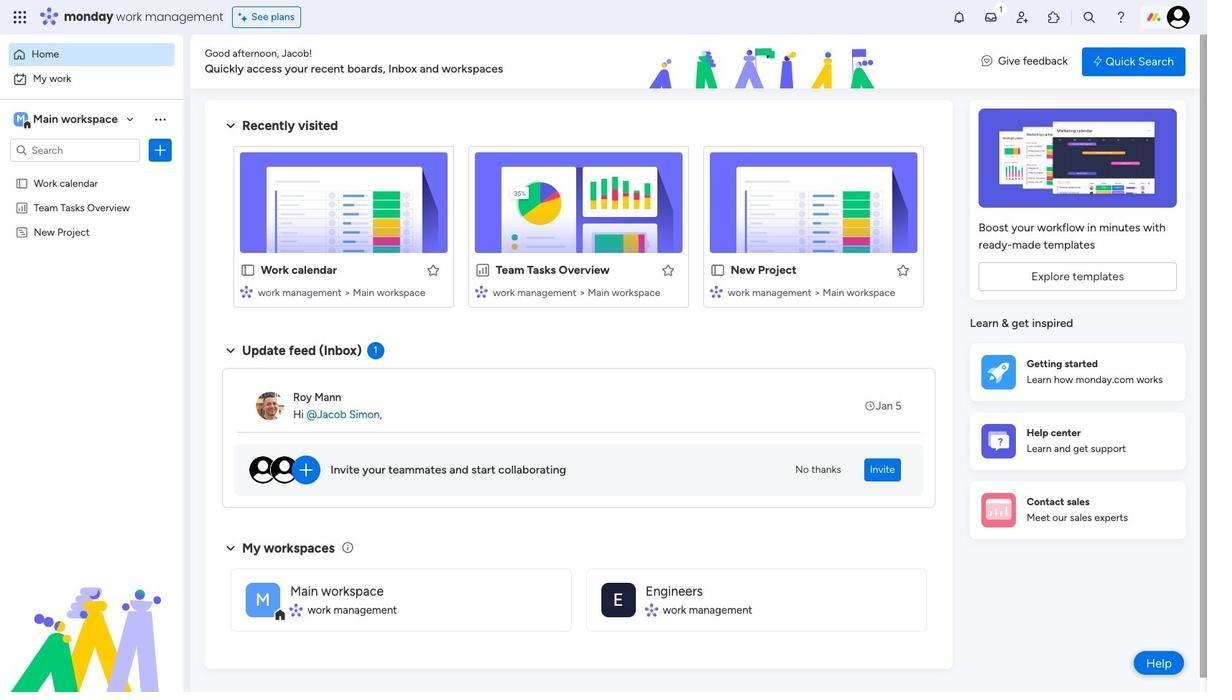 Task type: vqa. For each thing, say whether or not it's contained in the screenshot.
dapulse x slim icon
no



Task type: describe. For each thing, give the bounding box(es) containing it.
options image
[[153, 143, 167, 157]]

see plans image
[[238, 9, 251, 25]]

1 image
[[995, 1, 1008, 17]]

templates image image
[[983, 109, 1173, 208]]

1 add to favorites image from the left
[[661, 263, 676, 277]]

2 public board image from the left
[[710, 262, 726, 278]]

1 public board image from the left
[[240, 262, 256, 278]]

0 horizontal spatial lottie animation image
[[0, 547, 183, 692]]

workspace options image
[[153, 112, 167, 126]]

1 vertical spatial option
[[9, 68, 175, 91]]

1 vertical spatial workspace image
[[601, 582, 636, 617]]

public dashboard image inside the quick search results "list box"
[[475, 262, 491, 278]]

roy mann image
[[256, 392, 285, 420]]

search everything image
[[1082, 10, 1097, 24]]

0 vertical spatial public dashboard image
[[15, 201, 29, 214]]

close recently visited image
[[222, 117, 239, 134]]

quick search results list box
[[222, 134, 936, 325]]

help center element
[[970, 412, 1186, 470]]

close my workspaces image
[[222, 540, 239, 557]]

update feed image
[[984, 10, 998, 24]]

0 vertical spatial option
[[9, 43, 175, 66]]

contact sales element
[[970, 481, 1186, 539]]

Search in workspace field
[[30, 142, 120, 158]]

monday marketplace image
[[1047, 10, 1061, 24]]

notifications image
[[952, 10, 967, 24]]



Task type: locate. For each thing, give the bounding box(es) containing it.
2 vertical spatial option
[[0, 170, 183, 173]]

1 horizontal spatial public board image
[[710, 262, 726, 278]]

0 horizontal spatial add to favorites image
[[661, 263, 676, 277]]

1 horizontal spatial lottie animation image
[[564, 34, 967, 89]]

1 horizontal spatial lottie animation element
[[564, 34, 967, 89]]

public dashboard image right add to favorites image at left top
[[475, 262, 491, 278]]

workspace selection element
[[14, 111, 120, 129]]

getting started element
[[970, 343, 1186, 401]]

workspace image
[[246, 582, 280, 617]]

add to favorites image
[[426, 263, 441, 277]]

0 horizontal spatial lottie animation element
[[0, 547, 183, 692]]

invite members image
[[1015, 10, 1030, 24]]

1 horizontal spatial public dashboard image
[[475, 262, 491, 278]]

lottie animation image
[[564, 34, 967, 89], [0, 547, 183, 692]]

lottie animation element
[[564, 34, 967, 89], [0, 547, 183, 692]]

0 horizontal spatial public dashboard image
[[15, 201, 29, 214]]

0 horizontal spatial public board image
[[240, 262, 256, 278]]

1 element
[[367, 342, 384, 359]]

1 horizontal spatial workspace image
[[601, 582, 636, 617]]

0 horizontal spatial workspace image
[[14, 111, 28, 127]]

add to favorites image
[[661, 263, 676, 277], [896, 263, 911, 277]]

list box
[[0, 168, 183, 438]]

0 vertical spatial lottie animation element
[[564, 34, 967, 89]]

1 vertical spatial lottie animation element
[[0, 547, 183, 692]]

0 vertical spatial workspace image
[[14, 111, 28, 127]]

option
[[9, 43, 175, 66], [9, 68, 175, 91], [0, 170, 183, 173]]

public board image
[[240, 262, 256, 278], [710, 262, 726, 278]]

jacob simon image
[[1167, 6, 1190, 29]]

public dashboard image
[[15, 201, 29, 214], [475, 262, 491, 278]]

0 vertical spatial lottie animation image
[[564, 34, 967, 89]]

help image
[[1114, 10, 1128, 24]]

select product image
[[13, 10, 27, 24]]

1 horizontal spatial add to favorites image
[[896, 263, 911, 277]]

close update feed (inbox) image
[[222, 342, 239, 359]]

v2 user feedback image
[[982, 53, 993, 70]]

workspace image
[[14, 111, 28, 127], [601, 582, 636, 617]]

public board image
[[15, 176, 29, 190]]

1 vertical spatial public dashboard image
[[475, 262, 491, 278]]

v2 bolt switch image
[[1094, 54, 1102, 69]]

1 vertical spatial lottie animation image
[[0, 547, 183, 692]]

public dashboard image down public board icon
[[15, 201, 29, 214]]

2 add to favorites image from the left
[[896, 263, 911, 277]]



